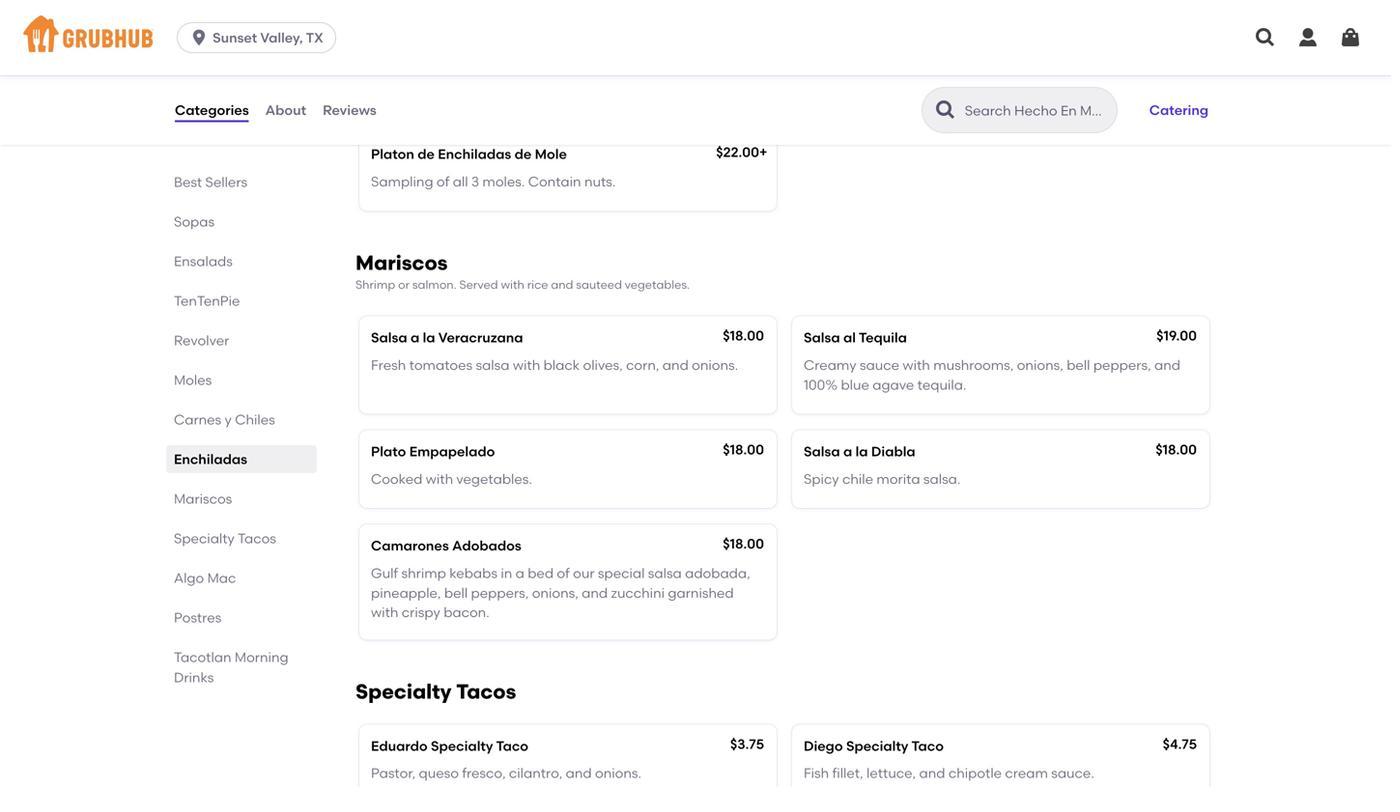 Task type: locate. For each thing, give the bounding box(es) containing it.
a inside gulf shrimp kebabs in a bed of our special salsa adobada, pineapple, bell peppers, onions, and zucchini garnished with crispy bacon.
[[515, 565, 524, 581]]

vegetables. right sauteed in the top left of the page
[[625, 278, 690, 292]]

1 horizontal spatial of
[[557, 565, 570, 581]]

bell inside creamy sauce with mushrooms, onions, bell peppers, and 100% blue agave tequila.
[[1067, 357, 1090, 373]]

macho-
[[876, 79, 928, 96]]

la up the chile
[[855, 443, 868, 460]]

svg image left sunset
[[189, 28, 209, 47]]

and down $19.00
[[1154, 357, 1180, 373]]

with up agave
[[903, 357, 930, 373]]

pastor,
[[371, 765, 416, 782]]

ensalads
[[174, 253, 233, 270]]

svg image
[[1254, 26, 1277, 49], [1339, 26, 1362, 49], [189, 28, 209, 47]]

salsa up zucchini
[[648, 565, 682, 581]]

la up tomatoes
[[423, 330, 435, 346]]

mariscos
[[355, 250, 448, 275], [174, 491, 232, 507]]

of
[[437, 173, 450, 190], [557, 565, 570, 581]]

main navigation navigation
[[0, 0, 1391, 75]]

0 horizontal spatial svg image
[[189, 28, 209, 47]]

1 vertical spatial onions,
[[532, 585, 578, 601]]

$18.00
[[723, 328, 764, 344], [723, 442, 764, 458], [1155, 442, 1197, 458], [723, 536, 764, 552]]

0 horizontal spatial onions.
[[595, 765, 641, 782]]

diego specialty taco
[[804, 738, 944, 754]]

2 vertical spatial a
[[515, 565, 524, 581]]

0 vertical spatial vegetables.
[[625, 278, 690, 292]]

la for diabla
[[855, 443, 868, 460]]

specialty tacos up eduardo specialty taco
[[355, 679, 516, 704]]

0 vertical spatial onions,
[[1017, 357, 1063, 373]]

0 vertical spatial onions.
[[692, 357, 738, 373]]

2 taco from the left
[[911, 738, 944, 754]]

creamy
[[804, 357, 856, 373]]

contain
[[528, 173, 581, 190]]

taco for eduardo specialty taco
[[496, 738, 528, 754]]

onions,
[[1017, 357, 1063, 373], [532, 585, 578, 601]]

svg image left svg icon
[[1254, 26, 1277, 49]]

and right the lettuce,
[[919, 765, 945, 782]]

enchiladas up 3
[[438, 146, 511, 162]]

1 vertical spatial a
[[843, 443, 852, 460]]

bed
[[528, 565, 554, 581]]

enchiladas
[[438, 146, 511, 162], [174, 451, 247, 468]]

salsa left verde
[[371, 79, 406, 96]]

0 horizontal spatial la
[[423, 330, 435, 346]]

tx
[[306, 29, 323, 46]]

100%
[[804, 377, 838, 393]]

nuts.
[[584, 173, 616, 190]]

with down pineapple,
[[371, 604, 398, 621]]

vegetables.
[[625, 278, 690, 292], [456, 471, 532, 487]]

de left mole at the left top of page
[[514, 146, 532, 162]]

a up the chile
[[843, 443, 852, 460]]

1 vertical spatial salsa
[[648, 565, 682, 581]]

mac
[[207, 570, 236, 586]]

0 horizontal spatial de
[[418, 146, 435, 162]]

a right in
[[515, 565, 524, 581]]

of left our
[[557, 565, 570, 581]]

moles.
[[482, 173, 525, 190]]

mariscos up the or
[[355, 250, 448, 275]]

mariscos for mariscos
[[174, 491, 232, 507]]

with left rice
[[501, 278, 524, 292]]

1 horizontal spatial peppers,
[[1093, 357, 1151, 373]]

taco up pastor, queso fresco, cilantro, and onions.
[[496, 738, 528, 754]]

1 vertical spatial vegetables.
[[456, 471, 532, 487]]

spicy chile morita salsa.
[[804, 471, 961, 487]]

0 vertical spatial peppers,
[[1093, 357, 1151, 373]]

eduardo specialty taco
[[371, 738, 528, 754]]

1 horizontal spatial svg image
[[1254, 26, 1277, 49]]

de right "platon"
[[418, 146, 435, 162]]

salsa for salsa a la diabla
[[804, 443, 840, 460]]

taco up fish fillet, lettuce, and chipotle cream sauce.
[[911, 738, 944, 754]]

1 vertical spatial mariscos
[[174, 491, 232, 507]]

1 horizontal spatial mariscos
[[355, 250, 448, 275]]

reviews button
[[322, 75, 377, 145]]

peppers,
[[1093, 357, 1151, 373], [471, 585, 529, 601]]

1 vertical spatial of
[[557, 565, 570, 581]]

and inside "mariscos shrimp or salmon. served with rice and sauteed vegetables."
[[551, 278, 573, 292]]

0 vertical spatial bell
[[1067, 357, 1090, 373]]

taco
[[496, 738, 528, 754], [911, 738, 944, 754]]

1 horizontal spatial la
[[855, 443, 868, 460]]

1 taco from the left
[[496, 738, 528, 754]]

salsa
[[371, 79, 406, 96], [371, 330, 407, 346], [804, 330, 840, 346], [804, 443, 840, 460]]

0 horizontal spatial mariscos
[[174, 491, 232, 507]]

0 vertical spatial salsa.
[[928, 79, 966, 96]]

special
[[598, 565, 645, 581]]

$18.00 for spicy chile morita salsa.
[[1155, 442, 1197, 458]]

salsa for salsa al tequila
[[804, 330, 840, 346]]

1 horizontal spatial salsa
[[648, 565, 682, 581]]

sauce.
[[1051, 765, 1094, 782]]

1 vertical spatial peppers,
[[471, 585, 529, 601]]

and down our
[[582, 585, 608, 601]]

1 horizontal spatial vegetables.
[[625, 278, 690, 292]]

0 horizontal spatial enchiladas
[[174, 451, 247, 468]]

salsa down the veracruzana
[[476, 357, 510, 373]]

svg image
[[1296, 26, 1320, 49]]

carnes y chiles
[[174, 412, 275, 428]]

salsa. up search icon
[[928, 79, 966, 96]]

salsa. inside button
[[928, 79, 966, 96]]

salsa for salsa verde and sour cream.
[[371, 79, 406, 96]]

Search Hecho En Mexico search field
[[963, 101, 1111, 120]]

0 vertical spatial mariscos
[[355, 250, 448, 275]]

salsa verde and sour cream.
[[371, 79, 557, 96]]

and left sour
[[450, 79, 476, 96]]

salsa inside button
[[371, 79, 406, 96]]

cooked with vegetables.
[[371, 471, 532, 487]]

1 de from the left
[[418, 146, 435, 162]]

catering button
[[1141, 89, 1217, 131]]

onions. right 'corn,'
[[692, 357, 738, 373]]

1 vertical spatial salsa.
[[923, 471, 961, 487]]

0 horizontal spatial bell
[[444, 585, 468, 601]]

sunset valley, tx button
[[177, 22, 344, 53]]

1 vertical spatial bell
[[444, 585, 468, 601]]

fresh
[[371, 357, 406, 373]]

a up tomatoes
[[410, 330, 419, 346]]

salsa. right "morita"
[[923, 471, 961, 487]]

svg image right svg icon
[[1339, 26, 1362, 49]]

salsa left al
[[804, 330, 840, 346]]

catering
[[1149, 102, 1208, 118]]

0 horizontal spatial peppers,
[[471, 585, 529, 601]]

a for chile
[[843, 443, 852, 460]]

0 vertical spatial of
[[437, 173, 450, 190]]

and right rice
[[551, 278, 573, 292]]

of inside gulf shrimp kebabs in a bed of our special salsa adobada, pineapple, bell peppers, onions, and zucchini garnished with crispy bacon.
[[557, 565, 570, 581]]

$3.75
[[730, 736, 764, 752]]

1 horizontal spatial a
[[515, 565, 524, 581]]

0 vertical spatial enchiladas
[[438, 146, 511, 162]]

$22.00
[[716, 144, 759, 161]]

vegetables. inside "mariscos shrimp or salmon. served with rice and sauteed vegetables."
[[625, 278, 690, 292]]

1 horizontal spatial taco
[[911, 738, 944, 754]]

$18.00 for cooked with vegetables.
[[723, 442, 764, 458]]

1 vertical spatial enchiladas
[[174, 451, 247, 468]]

salsa up "spicy"
[[804, 443, 840, 460]]

1 horizontal spatial de
[[514, 146, 532, 162]]

0 vertical spatial specialty tacos
[[174, 530, 276, 547]]

sellers
[[205, 174, 247, 190]]

0 vertical spatial salsa
[[476, 357, 510, 373]]

1 vertical spatial la
[[855, 443, 868, 460]]

mariscos inside "mariscos shrimp or salmon. served with rice and sauteed vegetables."
[[355, 250, 448, 275]]

queso
[[419, 765, 459, 782]]

de
[[418, 146, 435, 162], [514, 146, 532, 162]]

onions, down bed
[[532, 585, 578, 601]]

svg image inside sunset valley, tx button
[[189, 28, 209, 47]]

platon
[[371, 146, 414, 162]]

chile
[[842, 471, 873, 487]]

spicy
[[804, 471, 839, 487]]

postres
[[174, 610, 221, 626]]

salsa a la diabla
[[804, 443, 915, 460]]

vegetables. down empapelado
[[456, 471, 532, 487]]

1 horizontal spatial specialty tacos
[[355, 679, 516, 704]]

pineapple,
[[371, 585, 441, 601]]

salsa up fresh
[[371, 330, 407, 346]]

salmon.
[[412, 278, 457, 292]]

2 de from the left
[[514, 146, 532, 162]]

tacos
[[238, 530, 276, 547], [456, 679, 516, 704]]

0 vertical spatial a
[[410, 330, 419, 346]]

verde
[[409, 79, 446, 96]]

of left all
[[437, 173, 450, 190]]

0 horizontal spatial onions,
[[532, 585, 578, 601]]

salsa
[[476, 357, 510, 373], [648, 565, 682, 581]]

cream.
[[510, 79, 557, 96]]

mariscos up algo mac
[[174, 491, 232, 507]]

rice
[[527, 278, 548, 292]]

1 horizontal spatial bell
[[1067, 357, 1090, 373]]

search icon image
[[934, 99, 957, 122]]

0 horizontal spatial specialty tacos
[[174, 530, 276, 547]]

camarones
[[371, 538, 449, 554]]

0 vertical spatial la
[[423, 330, 435, 346]]

2 horizontal spatial a
[[843, 443, 852, 460]]

specialty tacos up mac
[[174, 530, 276, 547]]

$19.00
[[1156, 328, 1197, 344]]

specialty up algo mac
[[174, 530, 235, 547]]

0 vertical spatial tacos
[[238, 530, 276, 547]]

0 horizontal spatial a
[[410, 330, 419, 346]]

onions, right mushrooms,
[[1017, 357, 1063, 373]]

and
[[450, 79, 476, 96], [551, 278, 573, 292], [662, 357, 689, 373], [1154, 357, 1180, 373], [582, 585, 608, 601], [566, 765, 592, 782], [919, 765, 945, 782]]

and inside creamy sauce with mushrooms, onions, bell peppers, and 100% blue agave tequila.
[[1154, 357, 1180, 373]]

moles
[[174, 372, 212, 388]]

1 horizontal spatial onions,
[[1017, 357, 1063, 373]]

onions. right cilantro,
[[595, 765, 641, 782]]

sampling
[[371, 173, 433, 190]]

specialty up the lettuce,
[[846, 738, 908, 754]]

or
[[398, 278, 410, 292]]

specialty up eduardo
[[355, 679, 452, 704]]

fish fillet, lettuce, and chipotle cream sauce.
[[804, 765, 1094, 782]]

diabla
[[871, 443, 915, 460]]

1 horizontal spatial tacos
[[456, 679, 516, 704]]

0 horizontal spatial taco
[[496, 738, 528, 754]]

fish
[[804, 765, 829, 782]]

tacotlan
[[174, 649, 231, 666]]

enchiladas down carnes at the left of the page
[[174, 451, 247, 468]]

la
[[423, 330, 435, 346], [855, 443, 868, 460]]

categories
[[175, 102, 249, 118]]



Task type: vqa. For each thing, say whether or not it's contained in the screenshot.
Ensalads
yes



Task type: describe. For each thing, give the bounding box(es) containing it.
1 horizontal spatial enchiladas
[[438, 146, 511, 162]]

tequila
[[859, 330, 907, 346]]

black
[[543, 357, 580, 373]]

tequila.
[[917, 377, 966, 393]]

$18.00 for gulf shrimp kebabs in a bed of our special salsa adobada, pineapple, bell peppers, onions, and zucchini garnished with crispy bacon.
[[723, 536, 764, 552]]

y
[[225, 412, 232, 428]]

$4.75
[[1163, 736, 1197, 752]]

onions, inside creamy sauce with mushrooms, onions, bell peppers, and 100% blue agave tequila.
[[1017, 357, 1063, 373]]

mushrooms,
[[933, 357, 1014, 373]]

habanero-
[[804, 79, 876, 96]]

revolver
[[174, 332, 229, 349]]

categories button
[[174, 75, 250, 145]]

sopas
[[174, 213, 215, 230]]

chiles
[[235, 412, 275, 428]]

salsa for salsa a la veracruzana
[[371, 330, 407, 346]]

with down plato empapelado
[[426, 471, 453, 487]]

tacotlan morning drinks
[[174, 649, 288, 686]]

salsa a la veracruzana
[[371, 330, 523, 346]]

habanero-macho-salsa. button
[[792, 39, 1209, 117]]

0 horizontal spatial vegetables.
[[456, 471, 532, 487]]

mariscos for mariscos shrimp or salmon. served with rice and sauteed vegetables.
[[355, 250, 448, 275]]

specialty up fresco,
[[431, 738, 493, 754]]

1 vertical spatial tacos
[[456, 679, 516, 704]]

fresco,
[[462, 765, 506, 782]]

about
[[265, 102, 306, 118]]

$22.00 +
[[716, 144, 767, 161]]

la for veracruzana
[[423, 330, 435, 346]]

a for tomatoes
[[410, 330, 419, 346]]

cooked
[[371, 471, 422, 487]]

morning
[[235, 649, 288, 666]]

camarones adobados
[[371, 538, 521, 554]]

+
[[759, 144, 767, 161]]

and inside gulf shrimp kebabs in a bed of our special salsa adobada, pineapple, bell peppers, onions, and zucchini garnished with crispy bacon.
[[582, 585, 608, 601]]

eduardo
[[371, 738, 428, 754]]

onions, inside gulf shrimp kebabs in a bed of our special salsa adobada, pineapple, bell peppers, onions, and zucchini garnished with crispy bacon.
[[532, 585, 578, 601]]

platon de enchiladas de mole
[[371, 146, 567, 162]]

bell inside gulf shrimp kebabs in a bed of our special salsa adobada, pineapple, bell peppers, onions, and zucchini garnished with crispy bacon.
[[444, 585, 468, 601]]

salsa verde and sour cream. button
[[359, 39, 777, 117]]

sunset valley, tx
[[213, 29, 323, 46]]

crispy
[[402, 604, 440, 621]]

peppers, inside gulf shrimp kebabs in a bed of our special salsa adobada, pineapple, bell peppers, onions, and zucchini garnished with crispy bacon.
[[471, 585, 529, 601]]

sampling of all 3 moles. contain nuts.
[[371, 173, 616, 190]]

0 horizontal spatial salsa
[[476, 357, 510, 373]]

sauce
[[860, 357, 899, 373]]

agave
[[872, 377, 914, 393]]

with inside gulf shrimp kebabs in a bed of our special salsa adobada, pineapple, bell peppers, onions, and zucchini garnished with crispy bacon.
[[371, 604, 398, 621]]

cream
[[1005, 765, 1048, 782]]

drinks
[[174, 669, 214, 686]]

2 horizontal spatial svg image
[[1339, 26, 1362, 49]]

habanero-macho-salsa.
[[804, 79, 966, 96]]

mariscos shrimp or salmon. served with rice and sauteed vegetables.
[[355, 250, 690, 292]]

bacon.
[[444, 604, 489, 621]]

shrimp
[[401, 565, 446, 581]]

1 vertical spatial onions.
[[595, 765, 641, 782]]

algo mac
[[174, 570, 236, 586]]

plato
[[371, 443, 406, 460]]

3
[[471, 173, 479, 190]]

al
[[843, 330, 856, 346]]

with inside "mariscos shrimp or salmon. served with rice and sauteed vegetables."
[[501, 278, 524, 292]]

creamy sauce with mushrooms, onions, bell peppers, and 100% blue agave tequila.
[[804, 357, 1180, 393]]

0 horizontal spatial tacos
[[238, 530, 276, 547]]

garnished
[[668, 585, 734, 601]]

taco for diego specialty taco
[[911, 738, 944, 754]]

adobada,
[[685, 565, 750, 581]]

salsa inside gulf shrimp kebabs in a bed of our special salsa adobada, pineapple, bell peppers, onions, and zucchini garnished with crispy bacon.
[[648, 565, 682, 581]]

about button
[[264, 75, 307, 145]]

corn,
[[626, 357, 659, 373]]

fresh tomatoes salsa with black olives, corn, and onions.
[[371, 357, 738, 373]]

gulf shrimp kebabs in a bed of our special salsa adobada, pineapple, bell peppers, onions, and zucchini garnished with crispy bacon.
[[371, 565, 750, 621]]

best sellers
[[174, 174, 247, 190]]

morita
[[877, 471, 920, 487]]

with left black
[[513, 357, 540, 373]]

cilantro,
[[509, 765, 562, 782]]

adobados
[[452, 538, 521, 554]]

kebabs
[[449, 565, 497, 581]]

empapelado
[[409, 443, 495, 460]]

plato empapelado
[[371, 443, 495, 460]]

and inside button
[[450, 79, 476, 96]]

veracruzana
[[438, 330, 523, 346]]

chipotle
[[948, 765, 1002, 782]]

in
[[501, 565, 512, 581]]

our
[[573, 565, 595, 581]]

lettuce,
[[866, 765, 916, 782]]

1 horizontal spatial onions.
[[692, 357, 738, 373]]

$18.00 for fresh tomatoes salsa with black olives, corn, and onions.
[[723, 328, 764, 344]]

gulf
[[371, 565, 398, 581]]

served
[[459, 278, 498, 292]]

olives,
[[583, 357, 623, 373]]

valley,
[[260, 29, 303, 46]]

with inside creamy sauce with mushrooms, onions, bell peppers, and 100% blue agave tequila.
[[903, 357, 930, 373]]

0 horizontal spatial of
[[437, 173, 450, 190]]

tentenpie
[[174, 293, 240, 309]]

fillet,
[[832, 765, 863, 782]]

sauteed
[[576, 278, 622, 292]]

1 vertical spatial specialty tacos
[[355, 679, 516, 704]]

peppers, inside creamy sauce with mushrooms, onions, bell peppers, and 100% blue agave tequila.
[[1093, 357, 1151, 373]]

salsa al tequila
[[804, 330, 907, 346]]

and right 'corn,'
[[662, 357, 689, 373]]

tomatoes
[[409, 357, 472, 373]]

sunset
[[213, 29, 257, 46]]

and right cilantro,
[[566, 765, 592, 782]]

blue
[[841, 377, 869, 393]]

algo
[[174, 570, 204, 586]]

all
[[453, 173, 468, 190]]

mole
[[535, 146, 567, 162]]

diego
[[804, 738, 843, 754]]



